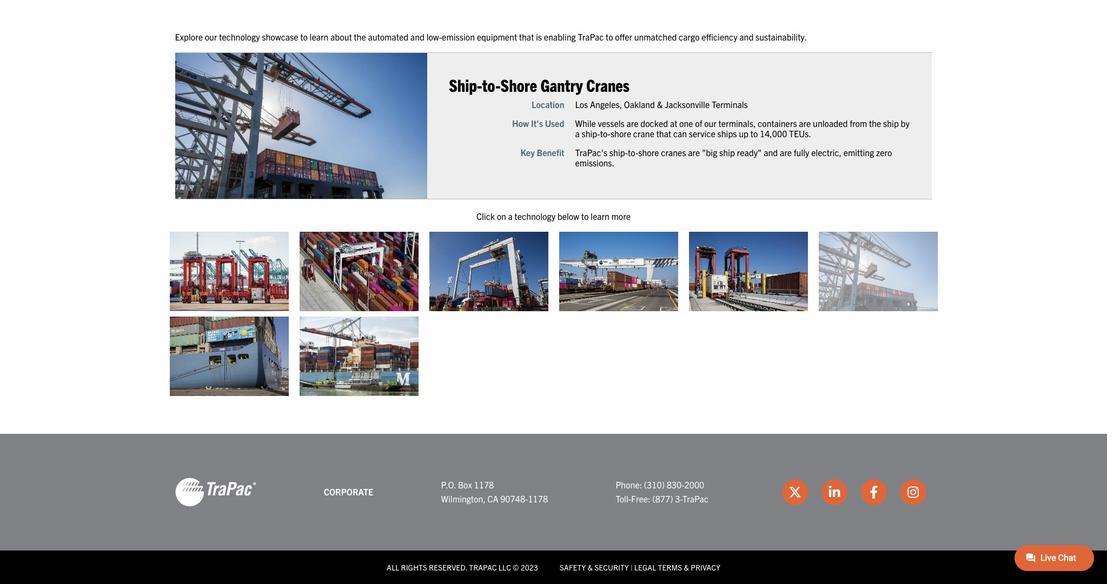 Task type: vqa. For each thing, say whether or not it's contained in the screenshot.
P.O. Box 1178 Wilmington, CA 90748-1178
yes



Task type: describe. For each thing, give the bounding box(es) containing it.
from
[[850, 118, 867, 129]]

cargo
[[679, 31, 700, 42]]

service
[[689, 128, 715, 139]]

how
[[512, 118, 529, 129]]

ship-to-shore gantry cranes
[[449, 74, 630, 95]]

the inside 'while vessels are docked at one of our terminals, containers are unloaded from the ship by a ship-to-shore crane that can service ships up to 14,000 teus.'
[[869, 118, 881, 129]]

p.o.
[[441, 480, 456, 491]]

terminals,
[[719, 118, 756, 129]]

cranes
[[586, 74, 630, 95]]

(310)
[[644, 480, 665, 491]]

ship-to-shore gantry cranes main content
[[164, 30, 1107, 402]]

can
[[673, 128, 687, 139]]

sustainability.
[[756, 31, 807, 42]]

below
[[557, 211, 579, 222]]

benefit
[[537, 147, 564, 158]]

offer
[[615, 31, 632, 42]]

electric,
[[811, 147, 842, 158]]

one
[[679, 118, 693, 129]]

are down oakland
[[627, 118, 639, 129]]

toll-
[[616, 494, 631, 504]]

©
[[513, 563, 519, 573]]

trapac's
[[575, 147, 607, 158]]

0 horizontal spatial learn
[[310, 31, 328, 42]]

(877)
[[652, 494, 673, 504]]

phone:
[[616, 480, 642, 491]]

fully
[[794, 147, 809, 158]]

emitting
[[844, 147, 874, 158]]

terminals
[[712, 99, 748, 110]]

key
[[521, 147, 535, 158]]

to right below
[[581, 211, 589, 222]]

click
[[476, 211, 495, 222]]

and for ready"
[[764, 147, 778, 158]]

equipment
[[477, 31, 517, 42]]

corporate image
[[175, 477, 256, 508]]

used
[[545, 118, 564, 129]]

that inside 'while vessels are docked at one of our terminals, containers are unloaded from the ship by a ship-to-shore crane that can service ships up to 14,000 teus.'
[[656, 128, 671, 139]]

unloaded
[[813, 118, 848, 129]]

about
[[330, 31, 352, 42]]

low-
[[427, 31, 442, 42]]

trapac inside ship-to-shore gantry cranes main content
[[578, 31, 604, 42]]

security
[[595, 563, 629, 573]]

all rights reserved. trapac llc © 2023
[[387, 563, 538, 573]]

safety & security | legal terms & privacy
[[560, 563, 720, 573]]

ship inside the trapac's ship-to-shore cranes are "big ship ready" and are fully electric, emitting zero emissions.
[[719, 147, 735, 158]]

1 horizontal spatial learn
[[591, 211, 609, 222]]

trapac los angeles automated radiation scanning image
[[689, 232, 808, 311]]

how it's used
[[512, 118, 564, 129]]

all
[[387, 563, 399, 573]]

of
[[695, 118, 702, 129]]

crane
[[633, 128, 654, 139]]

containers
[[758, 118, 797, 129]]

privacy
[[691, 563, 720, 573]]

safety
[[560, 563, 586, 573]]

efficiency
[[702, 31, 738, 42]]

ships
[[717, 128, 737, 139]]

trapac inside phone: (310) 830-2000 toll-free: (877) 3-trapac
[[683, 494, 709, 504]]

legal terms & privacy link
[[634, 563, 720, 573]]

0 vertical spatial to-
[[482, 74, 501, 95]]

|
[[631, 563, 633, 573]]

ship- inside the trapac's ship-to-shore cranes are "big ship ready" and are fully electric, emitting zero emissions.
[[609, 147, 628, 158]]

docked
[[641, 118, 668, 129]]

jacksonville
[[665, 99, 710, 110]]

"big
[[702, 147, 717, 158]]

terms
[[658, 563, 682, 573]]

are left fully
[[780, 147, 792, 158]]

zero
[[876, 147, 892, 158]]

click on a technology below to learn more
[[476, 211, 631, 222]]

ship inside 'while vessels are docked at one of our terminals, containers are unloaded from the ship by a ship-to-shore crane that can service ships up to 14,000 teus.'
[[883, 118, 899, 129]]

emissions.
[[575, 158, 614, 168]]

footer containing p.o. box 1178
[[0, 434, 1107, 585]]

showcase
[[262, 31, 298, 42]]

to left offer in the right top of the page
[[606, 31, 613, 42]]

ca
[[488, 494, 498, 504]]

legal
[[634, 563, 656, 573]]

to- inside the trapac's ship-to-shore cranes are "big ship ready" and are fully electric, emitting zero emissions.
[[628, 147, 638, 158]]

reserved.
[[429, 563, 467, 573]]



Task type: locate. For each thing, give the bounding box(es) containing it.
0 horizontal spatial and
[[410, 31, 425, 42]]

1 horizontal spatial that
[[656, 128, 671, 139]]

trapac down 2000
[[683, 494, 709, 504]]

1 horizontal spatial our
[[704, 118, 717, 129]]

1 vertical spatial our
[[704, 118, 717, 129]]

are
[[627, 118, 639, 129], [799, 118, 811, 129], [688, 147, 700, 158], [780, 147, 792, 158]]

angeles,
[[590, 99, 622, 110]]

1 horizontal spatial to-
[[600, 128, 611, 139]]

learn left about
[[310, 31, 328, 42]]

at
[[670, 118, 677, 129]]

by
[[901, 118, 910, 129]]

to right showcase
[[300, 31, 308, 42]]

trapac's ship-to-shore cranes are "big ship ready" and are fully electric, emitting zero emissions.
[[575, 147, 892, 168]]

gantry
[[541, 74, 583, 95]]

to- right while
[[600, 128, 611, 139]]

to inside 'while vessels are docked at one of our terminals, containers are unloaded from the ship by a ship-to-shore crane that can service ships up to 14,000 teus.'
[[751, 128, 758, 139]]

to- inside 'while vessels are docked at one of our terminals, containers are unloaded from the ship by a ship-to-shore crane that can service ships up to 14,000 teus.'
[[600, 128, 611, 139]]

& inside ship-to-shore gantry cranes main content
[[657, 99, 663, 110]]

and right "efficiency"
[[740, 31, 754, 42]]

that
[[519, 31, 534, 42], [656, 128, 671, 139]]

and down 14,000
[[764, 147, 778, 158]]

0 vertical spatial ship-
[[582, 128, 600, 139]]

1 horizontal spatial and
[[740, 31, 754, 42]]

location
[[532, 99, 564, 110]]

0 horizontal spatial trapac
[[578, 31, 604, 42]]

shore inside the trapac's ship-to-shore cranes are "big ship ready" and are fully electric, emitting zero emissions.
[[638, 147, 659, 158]]

ship- up trapac's
[[582, 128, 600, 139]]

0 vertical spatial ship
[[883, 118, 899, 129]]

1 horizontal spatial a
[[575, 128, 580, 139]]

1 vertical spatial that
[[656, 128, 671, 139]]

14,000
[[760, 128, 787, 139]]

0 vertical spatial shore
[[611, 128, 631, 139]]

ship right "big at the right of the page
[[719, 147, 735, 158]]

0 vertical spatial a
[[575, 128, 580, 139]]

0 horizontal spatial &
[[588, 563, 593, 573]]

to right up
[[751, 128, 758, 139]]

0 horizontal spatial 1178
[[474, 480, 494, 491]]

1 horizontal spatial &
[[657, 99, 663, 110]]

our inside 'while vessels are docked at one of our terminals, containers are unloaded from the ship by a ship-to-shore crane that can service ships up to 14,000 teus.'
[[704, 118, 717, 129]]

to
[[300, 31, 308, 42], [606, 31, 613, 42], [751, 128, 758, 139], [581, 211, 589, 222]]

90748-
[[500, 494, 528, 504]]

0 horizontal spatial to-
[[482, 74, 501, 95]]

0 vertical spatial 1178
[[474, 480, 494, 491]]

shore
[[501, 74, 537, 95]]

trapac
[[469, 563, 497, 573]]

key benefit
[[521, 147, 564, 158]]

1178
[[474, 480, 494, 491], [528, 494, 548, 504]]

to- down explore our technology showcase to learn about the automated and low-emission equipment that is enabling trapac to offer unmatched cargo efficiency and sustainability.
[[482, 74, 501, 95]]

2 horizontal spatial and
[[764, 147, 778, 158]]

trapac los angeles automated stacking crane image
[[299, 232, 418, 311]]

llc
[[499, 563, 511, 573]]

a up trapac's
[[575, 128, 580, 139]]

ship-
[[449, 74, 482, 95]]

1178 right ca
[[528, 494, 548, 504]]

trapac
[[578, 31, 604, 42], [683, 494, 709, 504]]

a
[[575, 128, 580, 139], [508, 211, 513, 222]]

shore left crane
[[611, 128, 631, 139]]

1 horizontal spatial ship
[[883, 118, 899, 129]]

2023
[[521, 563, 538, 573]]

to-
[[482, 74, 501, 95], [600, 128, 611, 139], [628, 147, 638, 158]]

1 vertical spatial trapac
[[683, 494, 709, 504]]

0 vertical spatial our
[[205, 31, 217, 42]]

1 horizontal spatial 1178
[[528, 494, 548, 504]]

0 horizontal spatial our
[[205, 31, 217, 42]]

rights
[[401, 563, 427, 573]]

enabling
[[544, 31, 576, 42]]

1 vertical spatial ship-
[[609, 147, 628, 158]]

& right the safety
[[588, 563, 593, 573]]

corporate
[[324, 487, 373, 497]]

a inside 'while vessels are docked at one of our terminals, containers are unloaded from the ship by a ship-to-shore crane that can service ships up to 14,000 teus.'
[[575, 128, 580, 139]]

that left can
[[656, 128, 671, 139]]

0 horizontal spatial the
[[354, 31, 366, 42]]

1 vertical spatial 1178
[[528, 494, 548, 504]]

0 horizontal spatial shore
[[611, 128, 631, 139]]

phone: (310) 830-2000 toll-free: (877) 3-trapac
[[616, 480, 709, 504]]

ship left by
[[883, 118, 899, 129]]

los angeles, oakland & jacksonville terminals
[[575, 99, 748, 110]]

while vessels are docked at one of our terminals, containers are unloaded from the ship by a ship-to-shore crane that can service ships up to 14,000 teus.
[[575, 118, 910, 139]]

0 vertical spatial learn
[[310, 31, 328, 42]]

0 horizontal spatial that
[[519, 31, 534, 42]]

and left low-
[[410, 31, 425, 42]]

safety & security link
[[560, 563, 629, 573]]

2 horizontal spatial to-
[[628, 147, 638, 158]]

1 horizontal spatial the
[[869, 118, 881, 129]]

1 vertical spatial learn
[[591, 211, 609, 222]]

0 horizontal spatial ship-
[[582, 128, 600, 139]]

0 vertical spatial the
[[354, 31, 366, 42]]

0 horizontal spatial technology
[[219, 31, 260, 42]]

trapac right enabling
[[578, 31, 604, 42]]

& right terms
[[684, 563, 689, 573]]

explore our technology showcase to learn about the automated and low-emission equipment that is enabling trapac to offer unmatched cargo efficiency and sustainability.
[[175, 31, 807, 42]]

automated
[[368, 31, 408, 42]]

the right about
[[354, 31, 366, 42]]

0 horizontal spatial a
[[508, 211, 513, 222]]

are left unloaded
[[799, 118, 811, 129]]

the right from at the right top of the page
[[869, 118, 881, 129]]

shore down crane
[[638, 147, 659, 158]]

0 horizontal spatial ship
[[719, 147, 735, 158]]

a right on
[[508, 211, 513, 222]]

it's
[[531, 118, 543, 129]]

1 horizontal spatial shore
[[638, 147, 659, 158]]

cranes
[[661, 147, 686, 158]]

up
[[739, 128, 749, 139]]

0 vertical spatial trapac
[[578, 31, 604, 42]]

our right explore
[[205, 31, 217, 42]]

1 horizontal spatial ship-
[[609, 147, 628, 158]]

emission
[[442, 31, 475, 42]]

vessels
[[598, 118, 625, 129]]

ready"
[[737, 147, 762, 158]]

explore
[[175, 31, 203, 42]]

los
[[575, 99, 588, 110]]

0 vertical spatial that
[[519, 31, 534, 42]]

our
[[205, 31, 217, 42], [704, 118, 717, 129]]

1 horizontal spatial technology
[[515, 211, 556, 222]]

that left 'is'
[[519, 31, 534, 42]]

footer
[[0, 434, 1107, 585]]

1 vertical spatial ship
[[719, 147, 735, 158]]

learn
[[310, 31, 328, 42], [591, 211, 609, 222]]

1 vertical spatial to-
[[600, 128, 611, 139]]

and for automated
[[410, 31, 425, 42]]

1 horizontal spatial trapac
[[683, 494, 709, 504]]

ship
[[883, 118, 899, 129], [719, 147, 735, 158]]

teus.
[[789, 128, 811, 139]]

free:
[[631, 494, 650, 504]]

technology left showcase
[[219, 31, 260, 42]]

2000
[[685, 480, 704, 491]]

1 vertical spatial technology
[[515, 211, 556, 222]]

& up docked
[[657, 99, 663, 110]]

shore
[[611, 128, 631, 139], [638, 147, 659, 158]]

while
[[575, 118, 596, 129]]

learn left more
[[591, 211, 609, 222]]

wilmington,
[[441, 494, 486, 504]]

are left "big at the right of the page
[[688, 147, 700, 158]]

1 vertical spatial the
[[869, 118, 881, 129]]

unmatched
[[634, 31, 677, 42]]

0 vertical spatial technology
[[219, 31, 260, 42]]

more
[[611, 211, 631, 222]]

shore inside 'while vessels are docked at one of our terminals, containers are unloaded from the ship by a ship-to-shore crane that can service ships up to 14,000 teus.'
[[611, 128, 631, 139]]

our right of
[[704, 118, 717, 129]]

ship- inside 'while vessels are docked at one of our terminals, containers are unloaded from the ship by a ship-to-shore crane that can service ships up to 14,000 teus.'
[[582, 128, 600, 139]]

3-
[[675, 494, 683, 504]]

on
[[497, 211, 506, 222]]

1 vertical spatial a
[[508, 211, 513, 222]]

is
[[536, 31, 542, 42]]

box
[[458, 480, 472, 491]]

to- down crane
[[628, 147, 638, 158]]

&
[[657, 99, 663, 110], [588, 563, 593, 573], [684, 563, 689, 573]]

and inside the trapac's ship-to-shore cranes are "big ship ready" and are fully electric, emitting zero emissions.
[[764, 147, 778, 158]]

1178 up ca
[[474, 480, 494, 491]]

ship- right trapac's
[[609, 147, 628, 158]]

technology left below
[[515, 211, 556, 222]]

p.o. box 1178 wilmington, ca 90748-1178
[[441, 480, 548, 504]]

2 horizontal spatial &
[[684, 563, 689, 573]]

1 vertical spatial shore
[[638, 147, 659, 158]]

2 vertical spatial to-
[[628, 147, 638, 158]]

830-
[[667, 480, 685, 491]]



